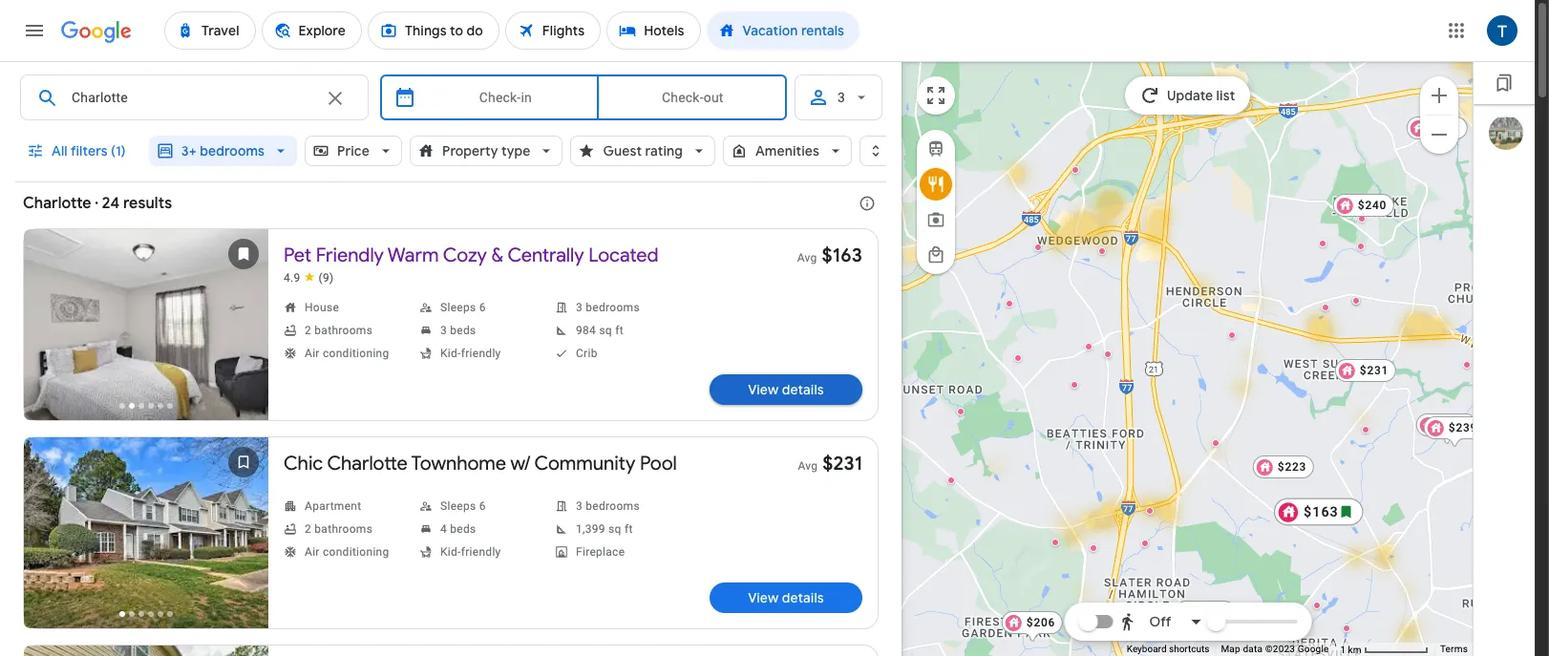 Task type: vqa. For each thing, say whether or not it's contained in the screenshot.
"Black" related to 6 Black Horse Pike
no



Task type: locate. For each thing, give the bounding box(es) containing it.
1 vertical spatial avg
[[798, 460, 818, 473]]

photo 1 image for photos list for $231
[[24, 438, 268, 629]]

1 details from the top
[[782, 381, 824, 398]]

next image down saved - pet friendly warm cozy & centrally located "image"
[[221, 306, 267, 352]]

(1)
[[111, 142, 126, 160]]

back image
[[26, 306, 72, 352], [26, 514, 72, 560]]

learn more about these results image
[[844, 181, 890, 226]]

avg $231
[[798, 452, 863, 476]]

$215
[[1199, 605, 1228, 619]]

save chic charlotte townhome w/ community pool to collection image
[[221, 439, 267, 485]]

avg
[[797, 251, 817, 265], [798, 460, 818, 473]]

1 next image from the top
[[221, 306, 267, 352]]

$206 link
[[1001, 611, 1063, 643]]

0 vertical spatial back image
[[26, 306, 72, 352]]

your home in charlotte image
[[1005, 299, 1013, 307]]

luxury apt minutes from uptown! image
[[1098, 247, 1106, 255]]

3+ bedrooms
[[181, 142, 265, 160]]

$240
[[1358, 198, 1387, 212]]

details for 2nd the view details button from the top of the page
[[782, 589, 824, 607]]

keyboard shortcuts button
[[1127, 643, 1210, 656]]

2 photo 1 image from the top
[[24, 646, 268, 656]]

view details button
[[710, 374, 863, 405], [710, 583, 863, 613]]

terms
[[1441, 644, 1468, 654]]

the greenway house | modern lux home near uptown image
[[1463, 361, 1471, 368]]

2 next image from the top
[[221, 514, 267, 560]]

1 view details from the top
[[748, 381, 824, 398]]

0 vertical spatial view details
[[748, 381, 824, 398]]

1 vertical spatial $163
[[1304, 504, 1339, 520]]

next image
[[221, 306, 267, 352], [221, 514, 267, 560]]

1 vertical spatial $231
[[823, 452, 863, 476]]

0 vertical spatial avg
[[797, 251, 817, 265]]

1 vertical spatial photo 1 image
[[24, 646, 268, 656]]

back image for $231
[[26, 514, 72, 560]]

view for first view details link from the top of the page
[[748, 381, 779, 398]]

$223 link
[[1253, 455, 1314, 478]]

bedrooms
[[200, 142, 265, 160]]

0 vertical spatial view
[[748, 381, 779, 398]]

1 km button
[[1335, 643, 1435, 656]]

avg $163
[[797, 244, 863, 267]]

keyboard
[[1127, 644, 1167, 654]]

executive home - versace designer kitchen steam shower master suite image
[[1357, 242, 1365, 250]]

update list
[[1167, 87, 1235, 104]]

***we will post availability as we near completion*** image
[[947, 476, 955, 484]]

avg for $231
[[798, 460, 818, 473]]

map
[[1221, 644, 1241, 654]]

1 vertical spatial view details
[[748, 589, 824, 607]]

photo 1 image
[[24, 438, 268, 629], [24, 646, 268, 656]]

1 horizontal spatial $163
[[1304, 504, 1339, 520]]

1 photo 1 image from the top
[[24, 438, 268, 629]]

1 vertical spatial details
[[782, 589, 824, 607]]

2 details from the top
[[782, 589, 824, 607]]

$163 down the learn more about these results icon
[[822, 244, 863, 267]]

all filters (1) button
[[15, 128, 141, 174]]

0 vertical spatial photos list
[[22, 228, 270, 437]]

filters
[[71, 142, 108, 160]]

2 vertical spatial photos list
[[24, 646, 268, 656]]

view for first view details link from the bottom
[[748, 589, 779, 607]]

lovely 3bedroom home near downtown. image
[[1336, 642, 1344, 650]]

0 vertical spatial next image
[[221, 306, 267, 352]]

amenities
[[756, 142, 820, 160]]

view
[[748, 381, 779, 398], [748, 589, 779, 607]]

creekside cottage~hot tub~park image
[[957, 407, 964, 415]]

update list button
[[1125, 76, 1251, 115]]

view details
[[748, 381, 824, 398], [748, 589, 824, 607]]

all filters (1)
[[52, 142, 126, 160]]

$163 link
[[1274, 498, 1364, 525]]

1 vertical spatial view details button
[[710, 583, 863, 613]]

0 vertical spatial details
[[782, 381, 824, 398]]

0 horizontal spatial $231
[[823, 452, 863, 476]]

2 back image from the top
[[26, 514, 72, 560]]

km
[[1348, 644, 1362, 655]]

$163 down $223
[[1304, 504, 1339, 520]]

view details for first the view details button from the top
[[748, 381, 824, 398]]

map data ©2023 google
[[1221, 644, 1329, 654]]

$239 link
[[1424, 416, 1485, 449]]

$240 link
[[1333, 193, 1395, 216]]

0 vertical spatial view details link
[[710, 374, 863, 405]]

$231 inside $231 link
[[1360, 363, 1389, 377]]

saved items element
[[1474, 62, 1543, 104]]

view details link
[[710, 374, 863, 405], [710, 583, 863, 613]]

next image down save chic charlotte townhome w/ community pool to collection icon
[[221, 514, 267, 560]]

photo 2 image
[[22, 228, 270, 422]]

©2023
[[1266, 644, 1295, 654]]

details
[[782, 381, 824, 398], [782, 589, 824, 607]]

google
[[1298, 644, 1329, 654]]

1 vertical spatial view details link
[[710, 583, 863, 613]]

avg inside avg $163
[[797, 251, 817, 265]]

0 vertical spatial view details button
[[710, 374, 863, 405]]

property type button
[[410, 128, 563, 174]]

cozy 2 bedroom townhome in the heart of charlotte, nc image
[[1352, 297, 1360, 304], [1352, 297, 1360, 304]]

back image for $163
[[26, 306, 72, 352]]

results
[[123, 194, 172, 213]]

0 vertical spatial $231
[[1360, 363, 1389, 377]]

1 vertical spatial view
[[748, 589, 779, 607]]

rating
[[645, 142, 683, 160]]

saved - pet friendly warm cozy & centrally located image
[[221, 231, 267, 277]]

0 horizontal spatial $163
[[822, 244, 863, 267]]

$231 link
[[1335, 359, 1396, 382]]

1 view from the top
[[748, 381, 779, 398]]

2 view from the top
[[748, 589, 779, 607]]

1 vertical spatial photos list
[[24, 438, 268, 645]]

2 view details link from the top
[[710, 583, 863, 613]]

1 back image from the top
[[26, 306, 72, 352]]

$239
[[1449, 421, 1478, 434]]

map region
[[820, 0, 1550, 656]]

update
[[1167, 87, 1213, 104]]

★hot tub in uptown w/ king bed  karaoke & games★ image
[[1313, 601, 1321, 609]]

off button
[[1115, 599, 1208, 645]]

1 horizontal spatial $231
[[1360, 363, 1389, 377]]

new modern 3 bedroom home - near nascar  uncc! image
[[1322, 303, 1329, 311]]

$163
[[822, 244, 863, 267], [1304, 504, 1339, 520]]

list
[[1217, 87, 1235, 104]]

cozy, boho inspired farmhouse! image
[[1070, 381, 1078, 388]]

2 view details from the top
[[748, 589, 824, 607]]

$501 link
[[1406, 116, 1468, 149]]

data
[[1243, 644, 1263, 654]]

1
[[1341, 644, 1346, 655]]

avg inside the avg $231
[[798, 460, 818, 473]]

clear image
[[324, 87, 347, 110]]

Check-out text field
[[614, 75, 772, 119]]

1 km
[[1341, 644, 1364, 655]]

terms link
[[1441, 644, 1468, 654]]

1 vertical spatial back image
[[26, 514, 72, 560]]

0 vertical spatial photo 1 image
[[24, 438, 268, 629]]

price button
[[305, 128, 402, 174]]

1 vertical spatial next image
[[221, 514, 267, 560]]

$231
[[1360, 363, 1389, 377], [823, 452, 863, 476]]

5☆ modern remodel tranquil charlotte charm for 6 people! image
[[1343, 624, 1350, 632]]

photos list
[[22, 228, 270, 437], [24, 438, 268, 645], [24, 646, 268, 656]]



Task type: describe. For each thing, give the bounding box(es) containing it.
0 vertical spatial $163
[[822, 244, 863, 267]]

type
[[502, 142, 531, 160]]

next image for $163
[[221, 306, 267, 352]]

charlotte · 24 results
[[23, 194, 172, 213]]

property type
[[442, 142, 531, 160]]

zoom in map image
[[1428, 84, 1451, 107]]

shortcuts
[[1169, 644, 1210, 654]]

1 view details link from the top
[[710, 374, 863, 405]]

price
[[337, 142, 370, 160]]

3+ bedrooms button
[[149, 128, 297, 174]]

$176
[[1441, 418, 1470, 431]]

all
[[52, 142, 68, 160]]

view larger map image
[[925, 84, 948, 107]]

Check-in text field
[[428, 75, 583, 119]]

view details for 2nd the view details button from the top of the page
[[748, 589, 824, 607]]

keyboard shortcuts
[[1127, 644, 1210, 654]]

avg for $163
[[797, 251, 817, 265]]

luxury 2 bedroom minutes away from uptown image
[[1085, 342, 1092, 350]]

4.9
[[284, 271, 300, 285]]

photos list for $163
[[22, 228, 270, 437]]

next image for $231
[[221, 514, 267, 560]]

new modern home image
[[1104, 350, 1112, 358]]

$223
[[1277, 460, 1307, 473]]

pet friendly lux paradise image
[[1319, 239, 1326, 247]]

charlotte · 24
[[23, 194, 120, 213]]

property
[[442, 142, 498, 160]]

main menu image
[[23, 19, 46, 42]]

guest rating
[[603, 142, 683, 160]]

Search for places, hotels and more text field
[[71, 75, 312, 119]]

off
[[1150, 613, 1172, 631]]

guest rating button
[[571, 128, 715, 174]]

details for first the view details button from the top
[[782, 381, 824, 398]]

$501
[[1431, 121, 1460, 134]]

$176 link
[[1416, 413, 1478, 446]]

3
[[838, 90, 845, 105]]

guest
[[603, 142, 642, 160]]

a sweet stay image
[[1034, 243, 1042, 251]]

cozy 4-bedroom oasis! image
[[1014, 354, 1022, 362]]

3 button
[[795, 75, 883, 120]]

3 bed/2 bath - beautiful condo 7 miles from uptown image
[[1358, 536, 1366, 544]]

enjoy a spa experience during your vacation image
[[1212, 439, 1219, 447]]

amenities button
[[723, 128, 852, 174]]

home away from home.  less than 10 minutes to city! image
[[1141, 539, 1149, 547]]

2 view details button from the top
[[710, 583, 863, 613]]

1 view details button from the top
[[710, 374, 863, 405]]

new beautiful 3bdr house, close to downtown clt image
[[1146, 507, 1154, 514]]

northlake gem minutes from uptown image
[[1071, 166, 1079, 173]]

4400 sqft new home just 15 min from the heart of charlotte image
[[1358, 214, 1366, 222]]

zoom out map image
[[1428, 123, 1451, 146]]

a vacation for all - queen city - charlotte, nc image
[[1090, 544, 1097, 552]]

photo 1 image for the bottom photos list
[[24, 646, 268, 656]]

3+
[[181, 142, 197, 160]]

filters form
[[15, 61, 971, 193]]

4.9 out of 5 stars from 9 reviews image
[[284, 270, 334, 286]]

(9)
[[319, 271, 334, 285]]

photos list for $231
[[24, 438, 268, 645]]

$215 link
[[1174, 600, 1236, 633]]

charming ranch in heart of charlotte image
[[1228, 331, 1236, 339]]

$163 inside "map" region
[[1304, 504, 1339, 520]]

saved items image
[[1495, 74, 1514, 93]]

$206
[[1026, 616, 1055, 629]]

charming townhome close to uptown ~ free parking image
[[1051, 538, 1059, 546]]

cozy cove on sugar creek a 2-bedroom dream home is located on an acre of land image
[[1362, 426, 1369, 433]]



